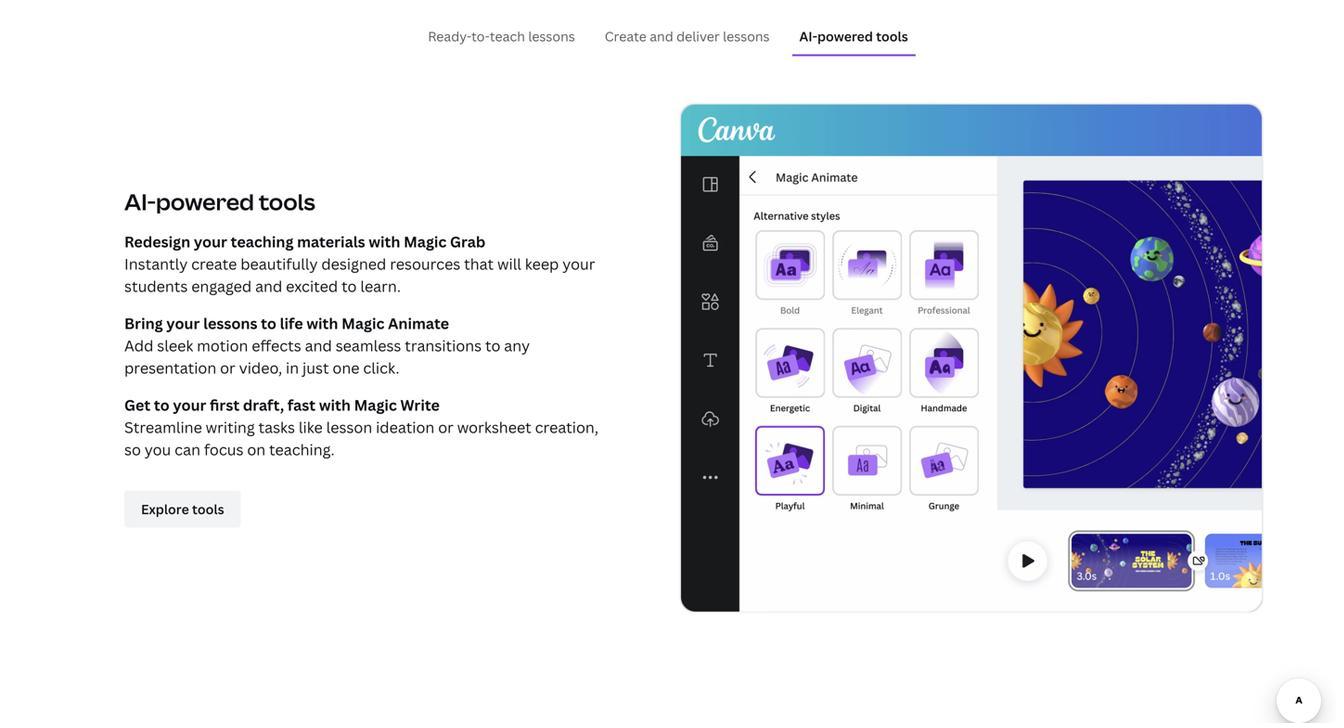 Task type: vqa. For each thing, say whether or not it's contained in the screenshot.
'beautifully'
yes



Task type: describe. For each thing, give the bounding box(es) containing it.
students
[[124, 276, 188, 296]]

ai-powered tools inside ai-powered tools button
[[800, 27, 909, 45]]

designed
[[322, 254, 387, 274]]

tools inside button
[[877, 27, 909, 45]]

motion
[[197, 336, 248, 356]]

engaged
[[191, 276, 252, 296]]

create and deliver lessons button
[[598, 19, 778, 54]]

powered inside button
[[818, 27, 874, 45]]

ai- inside button
[[800, 27, 818, 45]]

teaching.
[[269, 440, 335, 460]]

ready-to-teach lessons button
[[421, 19, 583, 54]]

bring your lessons to life with magic animate add sleek motion effects and seamless transitions to any presentation or video, in just one click.
[[124, 313, 530, 378]]

to-
[[472, 27, 490, 45]]

magic inside redesign your teaching materials with magic grab instantly create beautifully designed resources that will keep your students engaged and excited to learn.
[[404, 232, 447, 252]]

creation,
[[535, 417, 599, 437]]

learn.
[[361, 276, 401, 296]]

your inside 'bring your lessons to life with magic animate add sleek motion effects and seamless transitions to any presentation or video, in just one click.'
[[166, 313, 200, 333]]

in
[[286, 358, 299, 378]]

any
[[504, 336, 530, 356]]

teach
[[490, 27, 525, 45]]

create
[[605, 27, 647, 45]]

video,
[[239, 358, 282, 378]]

get to your first draft, fast with magic write streamline writing tasks like lesson ideation or worksheet creation, so you can focus on teaching.
[[124, 395, 599, 460]]

create
[[191, 254, 237, 274]]

lessons for ready-to-teach lessons
[[529, 27, 575, 45]]

fast
[[288, 395, 316, 415]]

your up create
[[194, 232, 227, 252]]

streamline
[[124, 417, 202, 437]]

ready-to-teach lessons
[[428, 27, 575, 45]]

animate
[[388, 313, 449, 333]]

your right keep
[[563, 254, 596, 274]]

presentation
[[124, 358, 217, 378]]

add
[[124, 336, 154, 356]]

keep
[[525, 254, 559, 274]]

with inside get to your first draft, fast with magic write streamline writing tasks like lesson ideation or worksheet creation, so you can focus on teaching.
[[319, 395, 351, 415]]

to inside get to your first draft, fast with magic write streamline writing tasks like lesson ideation or worksheet creation, so you can focus on teaching.
[[154, 395, 170, 415]]

tasks
[[259, 417, 295, 437]]

will
[[498, 254, 522, 274]]

transitions
[[405, 336, 482, 356]]

you
[[145, 440, 171, 460]]

and inside redesign your teaching materials with magic grab instantly create beautifully designed resources that will keep your students engaged and excited to learn.
[[255, 276, 283, 296]]

resources
[[390, 254, 461, 274]]

focus
[[204, 440, 244, 460]]

1 vertical spatial ai-powered tools
[[124, 187, 315, 217]]

get
[[124, 395, 151, 415]]

lessons for create and deliver lessons
[[723, 27, 770, 45]]

like
[[299, 417, 323, 437]]

or inside 'bring your lessons to life with magic animate add sleek motion effects and seamless transitions to any presentation or video, in just one click.'
[[220, 358, 236, 378]]



Task type: locate. For each thing, give the bounding box(es) containing it.
your up streamline
[[173, 395, 207, 415]]

lessons right deliver at the right top
[[723, 27, 770, 45]]

0 vertical spatial powered
[[818, 27, 874, 45]]

your
[[194, 232, 227, 252], [563, 254, 596, 274], [166, 313, 200, 333], [173, 395, 207, 415]]

2 vertical spatial with
[[319, 395, 351, 415]]

1 vertical spatial powered
[[156, 187, 254, 217]]

with up 'lesson'
[[319, 395, 351, 415]]

ai-powered tools
[[800, 27, 909, 45], [124, 187, 315, 217]]

1 horizontal spatial ai-powered tools
[[800, 27, 909, 45]]

excited
[[286, 276, 338, 296]]

deliver
[[677, 27, 720, 45]]

1 horizontal spatial ai-
[[800, 27, 818, 45]]

worksheet
[[458, 417, 532, 437]]

just
[[303, 358, 329, 378]]

bring
[[124, 313, 163, 333]]

lesson
[[326, 417, 373, 437]]

and
[[650, 27, 674, 45], [255, 276, 283, 296], [305, 336, 332, 356]]

with up the designed at the left of page
[[369, 232, 401, 252]]

powered
[[818, 27, 874, 45], [156, 187, 254, 217]]

one
[[333, 358, 360, 378]]

or inside get to your first draft, fast with magic write streamline writing tasks like lesson ideation or worksheet creation, so you can focus on teaching.
[[438, 417, 454, 437]]

or down write
[[438, 417, 454, 437]]

1 vertical spatial or
[[438, 417, 454, 437]]

can
[[175, 440, 201, 460]]

1 horizontal spatial or
[[438, 417, 454, 437]]

your up sleek
[[166, 313, 200, 333]]

on
[[247, 440, 266, 460]]

2 vertical spatial magic
[[354, 395, 397, 415]]

0 vertical spatial tools
[[877, 27, 909, 45]]

1 vertical spatial with
[[307, 313, 338, 333]]

seamless
[[336, 336, 401, 356]]

ideation
[[376, 417, 435, 437]]

1 horizontal spatial lessons
[[529, 27, 575, 45]]

magic up seamless
[[342, 313, 385, 333]]

1 horizontal spatial and
[[305, 336, 332, 356]]

and down the beautifully
[[255, 276, 283, 296]]

0 vertical spatial ai-powered tools
[[800, 27, 909, 45]]

to down the designed at the left of page
[[342, 276, 357, 296]]

so
[[124, 440, 141, 460]]

to left life
[[261, 313, 277, 333]]

0 vertical spatial ai-
[[800, 27, 818, 45]]

magic up 'lesson'
[[354, 395, 397, 415]]

0 horizontal spatial or
[[220, 358, 236, 378]]

write
[[401, 395, 440, 415]]

0 horizontal spatial ai-powered tools
[[124, 187, 315, 217]]

to
[[342, 276, 357, 296], [261, 313, 277, 333], [486, 336, 501, 356], [154, 395, 170, 415]]

or down the motion
[[220, 358, 236, 378]]

0 horizontal spatial and
[[255, 276, 283, 296]]

ai-
[[800, 27, 818, 45], [124, 187, 156, 217]]

1 vertical spatial tools
[[259, 187, 315, 217]]

beautifully
[[241, 254, 318, 274]]

1 vertical spatial and
[[255, 276, 283, 296]]

effects
[[252, 336, 302, 356]]

with
[[369, 232, 401, 252], [307, 313, 338, 333], [319, 395, 351, 415]]

magic inside 'bring your lessons to life with magic animate add sleek motion effects and seamless transitions to any presentation or video, in just one click.'
[[342, 313, 385, 333]]

and inside button
[[650, 27, 674, 45]]

magic
[[404, 232, 447, 252], [342, 313, 385, 333], [354, 395, 397, 415]]

your inside get to your first draft, fast with magic write streamline writing tasks like lesson ideation or worksheet creation, so you can focus on teaching.
[[173, 395, 207, 415]]

to up streamline
[[154, 395, 170, 415]]

2 vertical spatial and
[[305, 336, 332, 356]]

0 horizontal spatial tools
[[259, 187, 315, 217]]

or
[[220, 358, 236, 378], [438, 417, 454, 437]]

0 horizontal spatial powered
[[156, 187, 254, 217]]

ready-
[[428, 27, 472, 45]]

0 horizontal spatial lessons
[[203, 313, 258, 333]]

and up just
[[305, 336, 332, 356]]

with right life
[[307, 313, 338, 333]]

click.
[[363, 358, 400, 378]]

0 horizontal spatial ai-
[[124, 187, 156, 217]]

lessons up the motion
[[203, 313, 258, 333]]

first
[[210, 395, 240, 415]]

magic inside get to your first draft, fast with magic write streamline writing tasks like lesson ideation or worksheet creation, so you can focus on teaching.
[[354, 395, 397, 415]]

draft,
[[243, 395, 284, 415]]

writing
[[206, 417, 255, 437]]

ai-powered tools button
[[792, 19, 916, 54]]

0 vertical spatial and
[[650, 27, 674, 45]]

1 vertical spatial ai-
[[124, 187, 156, 217]]

to left any
[[486, 336, 501, 356]]

lessons inside 'bring your lessons to life with magic animate add sleek motion effects and seamless transitions to any presentation or video, in just one click.'
[[203, 313, 258, 333]]

tools
[[877, 27, 909, 45], [259, 187, 315, 217]]

lessons
[[529, 27, 575, 45], [723, 27, 770, 45], [203, 313, 258, 333]]

that
[[464, 254, 494, 274]]

1 vertical spatial magic
[[342, 313, 385, 333]]

instantly
[[124, 254, 188, 274]]

0 vertical spatial magic
[[404, 232, 447, 252]]

with inside redesign your teaching materials with magic grab instantly create beautifully designed resources that will keep your students engaged and excited to learn.
[[369, 232, 401, 252]]

2 horizontal spatial and
[[650, 27, 674, 45]]

grab
[[450, 232, 486, 252]]

sleek
[[157, 336, 193, 356]]

lessons right 'teach'
[[529, 27, 575, 45]]

2 horizontal spatial lessons
[[723, 27, 770, 45]]

redesign
[[124, 232, 190, 252]]

life
[[280, 313, 303, 333]]

with inside 'bring your lessons to life with magic animate add sleek motion effects and seamless transitions to any presentation or video, in just one click.'
[[307, 313, 338, 333]]

1 horizontal spatial powered
[[818, 27, 874, 45]]

and right 'create'
[[650, 27, 674, 45]]

magic up resources
[[404, 232, 447, 252]]

1 horizontal spatial tools
[[877, 27, 909, 45]]

redesign your teaching materials with magic grab instantly create beautifully designed resources that will keep your students engaged and excited to learn.
[[124, 232, 596, 296]]

teaching
[[231, 232, 294, 252]]

and inside 'bring your lessons to life with magic animate add sleek motion effects and seamless transitions to any presentation or video, in just one click.'
[[305, 336, 332, 356]]

0 vertical spatial or
[[220, 358, 236, 378]]

create and deliver lessons
[[605, 27, 770, 45]]

0 vertical spatial with
[[369, 232, 401, 252]]

materials
[[297, 232, 365, 252]]

to inside redesign your teaching materials with magic grab instantly create beautifully designed resources that will keep your students engaged and excited to learn.
[[342, 276, 357, 296]]



